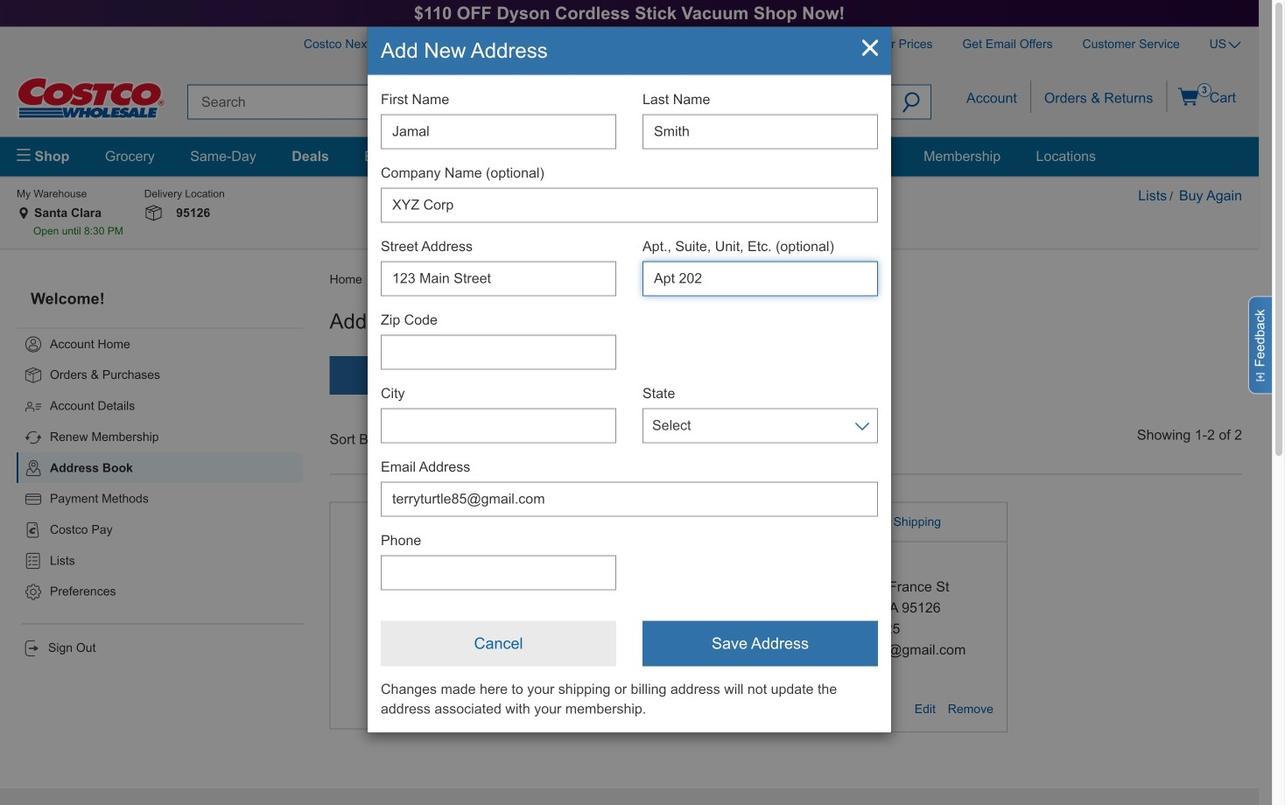 Task type: vqa. For each thing, say whether or not it's contained in the screenshot.
signout icon
yes



Task type: locate. For each thing, give the bounding box(es) containing it.
close image
[[863, 40, 879, 58]]

main element
[[17, 137, 1243, 176]]

None text field
[[381, 114, 617, 149], [381, 188, 879, 223], [381, 114, 617, 149], [381, 188, 879, 223]]

None text field
[[643, 114, 879, 149], [381, 261, 617, 296], [643, 261, 879, 296], [381, 335, 617, 370], [381, 408, 617, 443], [381, 482, 879, 517], [643, 114, 879, 149], [381, 261, 617, 296], [643, 261, 879, 296], [381, 335, 617, 370], [381, 408, 617, 443], [381, 482, 879, 517]]

patient address navigation tab list
[[330, 356, 773, 395]]

None telephone field
[[381, 556, 617, 591]]

signout image
[[22, 639, 41, 659]]

Search text field
[[187, 85, 892, 120], [187, 85, 892, 120]]

costco us homepage image
[[17, 77, 166, 120]]



Task type: describe. For each thing, give the bounding box(es) containing it.
search image
[[903, 93, 921, 116]]



